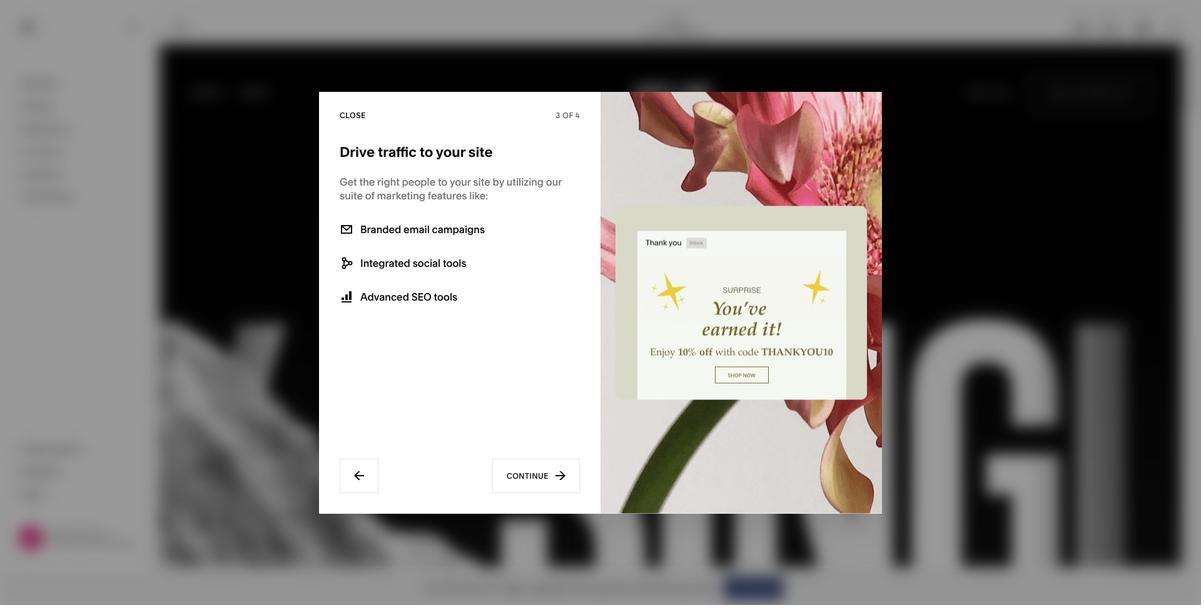 Task type: vqa. For each thing, say whether or not it's contained in the screenshot.
the can
no



Task type: describe. For each thing, give the bounding box(es) containing it.
advanced
[[360, 291, 409, 303]]

analytics link
[[21, 167, 139, 182]]

in
[[486, 583, 493, 594]]

drive traffic to your site
[[340, 144, 493, 161]]

contacts link
[[21, 145, 139, 160]]

upgrade
[[530, 583, 566, 594]]

features
[[428, 189, 467, 202]]

continue button
[[492, 459, 580, 493]]

traffic
[[378, 144, 417, 161]]

by
[[493, 176, 504, 188]]

website link
[[21, 77, 139, 92]]

asset library link
[[21, 442, 139, 457]]

3 of 4
[[556, 111, 580, 120]]

your
[[425, 583, 444, 594]]

1 horizontal spatial of
[[563, 111, 574, 120]]

now
[[568, 583, 586, 594]]

social
[[413, 257, 441, 269]]

help link
[[21, 487, 43, 501]]

tools for integrated social tools
[[443, 257, 467, 269]]

close
[[340, 111, 366, 120]]

0 horizontal spatial to
[[420, 144, 433, 161]]

2 vertical spatial your
[[678, 583, 696, 594]]

seo
[[412, 291, 432, 303]]

days.
[[506, 583, 527, 594]]

branded
[[360, 223, 401, 236]]

4
[[576, 111, 580, 120]]

out
[[652, 583, 666, 594]]

of inside the "get the right people to your site by utilizing our suite of marketing features like:"
[[365, 189, 375, 202]]

marketing
[[377, 189, 426, 202]]

site.
[[698, 583, 715, 594]]

0 vertical spatial site
[[469, 144, 493, 161]]

right
[[377, 176, 400, 188]]

page
[[646, 27, 665, 37]]

peterson
[[75, 529, 107, 538]]

james peterson james.peterson1902@gmail.com
[[50, 529, 165, 548]]

selling
[[21, 100, 53, 113]]

get
[[340, 176, 357, 188]]

selling link
[[21, 100, 139, 115]]

james.peterson1902@gmail.com
[[50, 539, 165, 548]]

advanced seo tools
[[360, 291, 458, 303]]

site inside the "get the right people to your site by utilizing our suite of marketing features like:"
[[473, 176, 491, 188]]



Task type: locate. For each thing, give the bounding box(es) containing it.
your left site. at the bottom right of the page
[[678, 583, 696, 594]]

your trial ends in 14 days. upgrade now to get the most out of your site.
[[425, 583, 715, 594]]

website
[[21, 78, 60, 90]]

settings
[[21, 465, 60, 478]]

library
[[50, 443, 83, 455]]

site up by
[[469, 144, 493, 161]]

·
[[666, 27, 668, 37]]

scheduling link
[[21, 190, 139, 205]]

your up 'features'
[[450, 176, 471, 188]]

0 horizontal spatial the
[[360, 176, 375, 188]]

suite
[[340, 189, 363, 202]]

the inside the "get the right people to your site by utilizing our suite of marketing features like:"
[[360, 176, 375, 188]]

your up the "get the right people to your site by utilizing our suite of marketing features like:"
[[436, 144, 466, 161]]

marketing
[[21, 123, 69, 135]]

your
[[436, 144, 466, 161], [450, 176, 471, 188], [678, 583, 696, 594]]

analytics
[[21, 168, 65, 180]]

0 vertical spatial tools
[[443, 257, 467, 269]]

close button
[[340, 105, 366, 127]]

branded email campaigns
[[360, 223, 485, 236]]

tab list
[[1067, 17, 1125, 37]]

2 horizontal spatial of
[[668, 583, 676, 594]]

home page · published
[[646, 17, 705, 37]]

marketing link
[[21, 122, 139, 137]]

scheduling
[[21, 190, 75, 203]]

1 vertical spatial tools
[[434, 291, 458, 303]]

1 vertical spatial the
[[614, 583, 627, 594]]

tools right 'seo'
[[434, 291, 458, 303]]

to right traffic
[[420, 144, 433, 161]]

0 horizontal spatial of
[[365, 189, 375, 202]]

tools for advanced seo tools
[[434, 291, 458, 303]]

continue
[[507, 472, 549, 481]]

published
[[670, 27, 705, 37]]

to
[[420, 144, 433, 161], [438, 176, 448, 188], [588, 583, 596, 594]]

our
[[546, 176, 562, 188]]

1 vertical spatial your
[[450, 176, 471, 188]]

the right get
[[360, 176, 375, 188]]

site
[[469, 144, 493, 161], [473, 176, 491, 188]]

2 vertical spatial to
[[588, 583, 596, 594]]

campaigns
[[432, 223, 485, 236]]

1 vertical spatial of
[[365, 189, 375, 202]]

site up like:
[[473, 176, 491, 188]]

0 vertical spatial to
[[420, 144, 433, 161]]

email
[[404, 223, 430, 236]]

help
[[21, 488, 43, 500]]

your inside the "get the right people to your site by utilizing our suite of marketing features like:"
[[450, 176, 471, 188]]

1 vertical spatial site
[[473, 176, 491, 188]]

get the right people to your site by utilizing our suite of marketing features like:
[[340, 176, 562, 202]]

most
[[629, 583, 650, 594]]

home
[[665, 17, 687, 27]]

trial
[[446, 583, 461, 594]]

integrated social tools
[[360, 257, 467, 269]]

1 horizontal spatial to
[[438, 176, 448, 188]]

of right suite at the left top of the page
[[365, 189, 375, 202]]

get
[[598, 583, 612, 594]]

drive
[[340, 144, 375, 161]]

of left 4
[[563, 111, 574, 120]]

james
[[50, 529, 73, 538]]

utilizing
[[507, 176, 544, 188]]

tools
[[443, 257, 467, 269], [434, 291, 458, 303]]

integrated
[[360, 257, 410, 269]]

the
[[360, 176, 375, 188], [614, 583, 627, 594]]

0 vertical spatial of
[[563, 111, 574, 120]]

2 vertical spatial of
[[668, 583, 676, 594]]

3
[[556, 111, 561, 120]]

edit
[[174, 22, 192, 32]]

of right out
[[668, 583, 676, 594]]

to left 'get'
[[588, 583, 596, 594]]

edit button
[[166, 16, 200, 39]]

0 vertical spatial your
[[436, 144, 466, 161]]

settings link
[[21, 465, 139, 480]]

to up 'features'
[[438, 176, 448, 188]]

ends
[[463, 583, 484, 594]]

tools right social at the left
[[443, 257, 467, 269]]

of
[[563, 111, 574, 120], [365, 189, 375, 202], [668, 583, 676, 594]]

1 horizontal spatial the
[[614, 583, 627, 594]]

people
[[402, 176, 436, 188]]

asset library
[[21, 443, 83, 455]]

14
[[495, 583, 504, 594]]

0 vertical spatial the
[[360, 176, 375, 188]]

asset
[[21, 443, 48, 455]]

to inside the "get the right people to your site by utilizing our suite of marketing features like:"
[[438, 176, 448, 188]]

1 vertical spatial to
[[438, 176, 448, 188]]

contacts
[[21, 145, 64, 158]]

the right 'get'
[[614, 583, 627, 594]]

2 horizontal spatial to
[[588, 583, 596, 594]]

like:
[[470, 189, 488, 202]]



